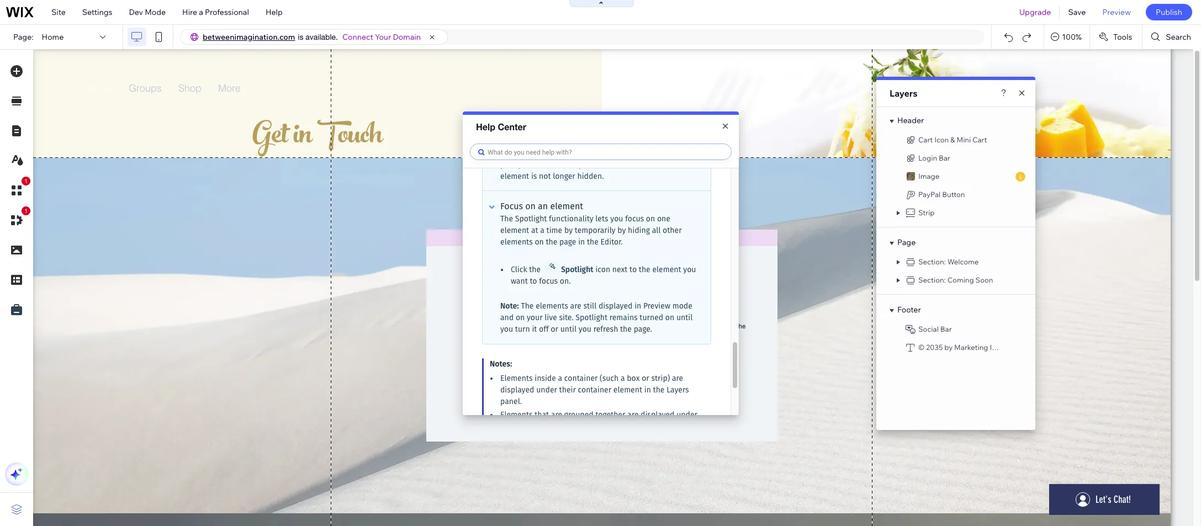 Task type: locate. For each thing, give the bounding box(es) containing it.
image
[[919, 172, 940, 181]]

preview button
[[1095, 0, 1140, 24]]

cart
[[919, 135, 933, 144], [973, 135, 987, 144]]

100% button
[[1045, 25, 1090, 49]]

2 1 from the top
[[24, 208, 28, 214]]

section: down the section: welcome
[[919, 276, 946, 285]]

icon
[[935, 135, 949, 144]]

mode
[[145, 7, 166, 17]]

1 for second 1 button from the top
[[24, 208, 28, 214]]

1 1 from the top
[[24, 178, 28, 185]]

0 vertical spatial 1
[[24, 178, 28, 185]]

section: up section: coming soon
[[919, 257, 946, 266]]

1 button
[[5, 177, 30, 202], [5, 207, 30, 232]]

1 1 button from the top
[[5, 177, 30, 202]]

bar right the 'login'
[[939, 154, 951, 162]]

search
[[1166, 32, 1192, 42]]

1 vertical spatial 1
[[24, 208, 28, 214]]

©
[[919, 343, 925, 352]]

1 section: from the top
[[919, 257, 946, 266]]

1 horizontal spatial cart
[[973, 135, 987, 144]]

tools
[[1114, 32, 1133, 42]]

cart left the icon
[[919, 135, 933, 144]]

bar right the social
[[941, 325, 952, 334]]

header
[[898, 115, 924, 125]]

0 vertical spatial 1 button
[[5, 177, 30, 202]]

paypal
[[919, 190, 941, 199]]

section:
[[919, 257, 946, 266], [919, 276, 946, 285]]

2035
[[926, 343, 943, 352]]

1 vertical spatial bar
[[941, 325, 952, 334]]

2 section: from the top
[[919, 276, 946, 285]]

layers
[[890, 88, 918, 99]]

publish
[[1156, 7, 1183, 17]]

dev
[[129, 7, 143, 17]]

0 vertical spatial section:
[[919, 257, 946, 266]]

cart right mini
[[973, 135, 987, 144]]

dev mode
[[129, 7, 166, 17]]

0 horizontal spatial cart
[[919, 135, 933, 144]]

help
[[266, 7, 283, 17]]

is
[[298, 33, 304, 41]]

1
[[24, 178, 28, 185], [24, 208, 28, 214]]

save button
[[1060, 0, 1095, 24]]

1 for 1st 1 button from the top
[[24, 178, 28, 185]]

0 vertical spatial bar
[[939, 154, 951, 162]]

home
[[42, 32, 64, 42]]

settings
[[82, 7, 112, 17]]

social
[[919, 325, 939, 334]]

section: welcome
[[919, 257, 979, 266]]

1 vertical spatial section:
[[919, 276, 946, 285]]

bar for login bar
[[939, 154, 951, 162]]

upgrade
[[1020, 7, 1052, 17]]

bar
[[939, 154, 951, 162], [941, 325, 952, 334]]

1 vertical spatial 1 button
[[5, 207, 30, 232]]

betweenimagination.com
[[203, 32, 295, 42]]



Task type: vqa. For each thing, say whether or not it's contained in the screenshot.
the Section: Welcome
yes



Task type: describe. For each thing, give the bounding box(es) containing it.
search button
[[1143, 25, 1202, 49]]

hire
[[182, 7, 197, 17]]

cart icon & mini cart
[[919, 135, 987, 144]]

section: coming soon
[[919, 276, 994, 285]]

domain
[[393, 32, 421, 42]]

welcome
[[948, 257, 979, 266]]

in...
[[990, 343, 1002, 352]]

login
[[919, 154, 938, 162]]

&
[[951, 135, 955, 144]]

hire a professional
[[182, 7, 249, 17]]

paypal button
[[919, 190, 965, 199]]

available.
[[306, 33, 338, 41]]

2 cart from the left
[[973, 135, 987, 144]]

button
[[943, 190, 965, 199]]

100%
[[1063, 32, 1082, 42]]

login bar
[[919, 154, 951, 162]]

section: for section: coming soon
[[919, 276, 946, 285]]

footer
[[898, 305, 921, 315]]

marketing
[[955, 343, 989, 352]]

your
[[375, 32, 391, 42]]

soon
[[976, 276, 994, 285]]

coming
[[948, 276, 974, 285]]

© 2035 by marketing in...
[[919, 343, 1002, 352]]

by
[[945, 343, 953, 352]]

bar for social bar
[[941, 325, 952, 334]]

save
[[1069, 7, 1086, 17]]

2 1 button from the top
[[5, 207, 30, 232]]

professional
[[205, 7, 249, 17]]

strip
[[919, 208, 935, 217]]

preview
[[1103, 7, 1131, 17]]

a
[[199, 7, 203, 17]]

mini
[[957, 135, 971, 144]]

social bar
[[919, 325, 952, 334]]

site
[[51, 7, 66, 17]]

is available. connect your domain
[[298, 32, 421, 42]]

section: for section: welcome
[[919, 257, 946, 266]]

page
[[898, 238, 916, 248]]

tools button
[[1091, 25, 1143, 49]]

publish button
[[1146, 4, 1193, 20]]

1 cart from the left
[[919, 135, 933, 144]]

connect
[[342, 32, 373, 42]]



